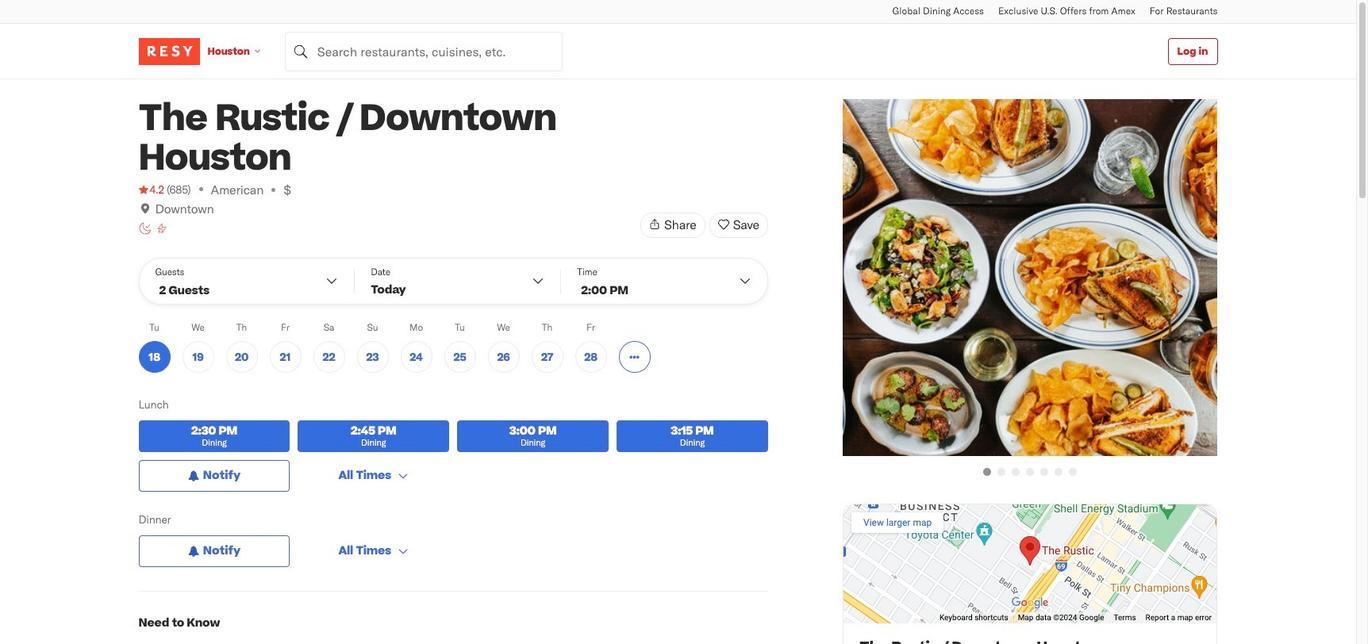 Task type: locate. For each thing, give the bounding box(es) containing it.
None field
[[285, 31, 563, 71]]



Task type: vqa. For each thing, say whether or not it's contained in the screenshot.
4.8 out of 5 stars icon
no



Task type: describe. For each thing, give the bounding box(es) containing it.
4.2 out of 5 stars image
[[138, 182, 164, 198]]

Search restaurants, cuisines, etc. text field
[[285, 31, 563, 71]]



